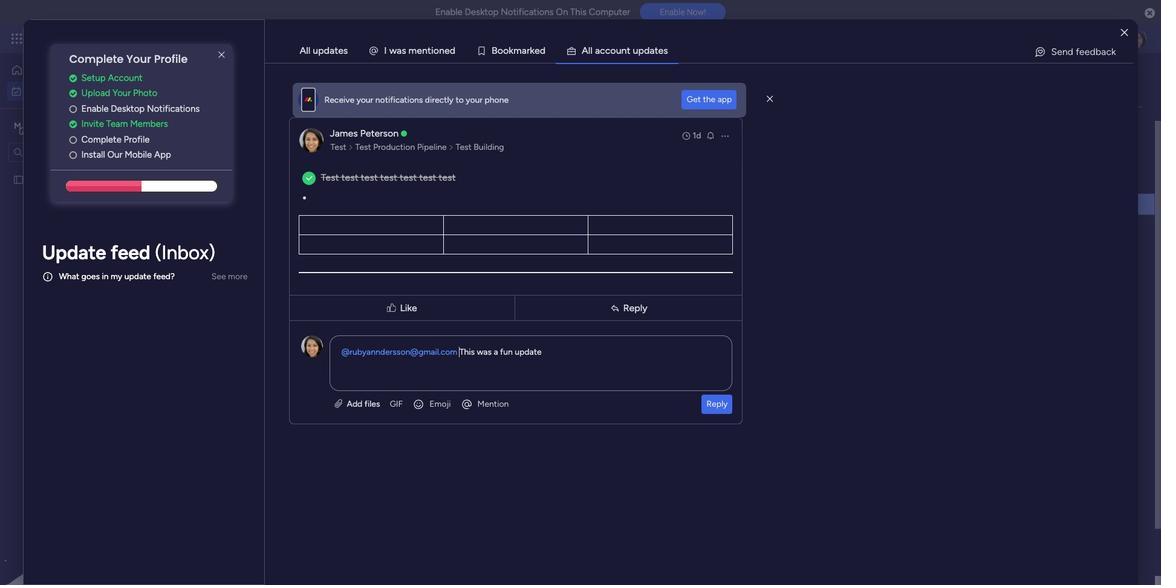Task type: locate. For each thing, give the bounding box(es) containing it.
week right 'next'
[[231, 327, 259, 342]]

week down more
[[229, 284, 257, 299]]

items up next week / 0 items
[[276, 287, 297, 298]]

on
[[556, 7, 568, 18]]

m left r
[[514, 45, 522, 56]]

search image
[[278, 126, 287, 135]]

0 down next week / 0 items
[[242, 374, 248, 385]]

1 horizontal spatial s
[[664, 45, 668, 56]]

1 horizontal spatial test building
[[456, 142, 504, 152]]

0 horizontal spatial reply
[[623, 302, 648, 314]]

/
[[265, 175, 270, 190], [241, 240, 246, 255], [260, 284, 265, 299], [262, 327, 268, 342], [288, 414, 294, 429]]

my inside button
[[27, 86, 38, 96]]

2 slider arrow image from the left
[[449, 142, 454, 154]]

r
[[527, 45, 530, 56]]

0 inside 'this week / 0 items'
[[268, 287, 274, 298]]

check circle image
[[69, 74, 77, 83], [69, 89, 77, 98]]

items right date
[[304, 418, 325, 428]]

0 horizontal spatial t
[[428, 45, 431, 56]]

2 n from the left
[[439, 45, 444, 56]]

see inside 'button'
[[211, 33, 226, 44]]

l down computer in the top right of the page
[[588, 45, 591, 56]]

dapulse x slim image down the see plans
[[214, 48, 229, 62]]

l right a
[[591, 45, 593, 56]]

see left plans
[[211, 33, 226, 44]]

monday work management
[[54, 31, 188, 45]]

1 horizontal spatial building
[[474, 142, 504, 152]]

0 horizontal spatial d
[[450, 45, 455, 56]]

0 inside without a date / 0 items
[[297, 418, 302, 428]]

your inside 'link'
[[112, 88, 131, 99]]

1 horizontal spatial profile
[[154, 51, 188, 67]]

without a date / 0 items
[[204, 414, 325, 429]]

e right i
[[444, 45, 450, 56]]

install our mobile app
[[81, 150, 171, 160]]

my down "home"
[[27, 86, 38, 96]]

james peterson
[[330, 128, 399, 139]]

2 t from the left
[[627, 45, 631, 56]]

slider arrow image right the pipeline
[[449, 142, 454, 154]]

reply
[[623, 302, 648, 314], [707, 399, 728, 409]]

next week / 0 items
[[204, 327, 299, 342]]

n left i
[[422, 45, 428, 56]]

circle o image up check circle image
[[69, 105, 77, 114]]

n left p at top right
[[621, 45, 627, 56]]

0 horizontal spatial profile
[[124, 134, 150, 145]]

/ up 0 items
[[262, 327, 268, 342]]

work for monday
[[98, 31, 119, 45]]

0 inside today / 0 items
[[249, 244, 255, 254]]

desktop for enable desktop notifications on this computer
[[465, 7, 499, 18]]

e
[[417, 45, 422, 56], [444, 45, 450, 56], [535, 45, 540, 56], [658, 45, 664, 56]]

t
[[428, 45, 431, 56], [627, 45, 631, 56], [655, 45, 658, 56]]

profile up mobile
[[124, 134, 150, 145]]

/ for past dates /
[[265, 175, 270, 190]]

d down enable now! button
[[644, 45, 650, 56]]

t left p at top right
[[627, 45, 631, 56]]

my for my work
[[27, 86, 38, 96]]

o left r
[[498, 45, 503, 56]]

test inside list box
[[28, 174, 44, 185]]

notifications for enable desktop notifications
[[147, 103, 200, 114]]

t right w
[[428, 45, 431, 56]]

e right p at top right
[[658, 45, 664, 56]]

check circle image inside 'upload your photo' 'link'
[[69, 89, 77, 98]]

setup account
[[81, 72, 143, 83]]

this down see more
[[204, 284, 226, 299]]

m left i
[[409, 45, 417, 56]]

your right receive
[[357, 95, 373, 105]]

0 vertical spatial week
[[229, 284, 257, 299]]

s right p at top right
[[664, 45, 668, 56]]

0 horizontal spatial your
[[357, 95, 373, 105]]

complete up install
[[81, 134, 121, 145]]

hide done items
[[319, 125, 381, 135]]

0 horizontal spatial this
[[204, 284, 226, 299]]

item
[[279, 178, 296, 189]]

options image
[[721, 131, 730, 141]]

2 m from the left
[[514, 45, 522, 56]]

1 vertical spatial complete
[[81, 134, 121, 145]]

0 horizontal spatial update
[[124, 272, 151, 282]]

1d link
[[682, 130, 701, 142]]

o left p at top right
[[610, 45, 616, 56]]

Filter dashboard by text search field
[[178, 121, 292, 140]]

1 l from the left
[[588, 45, 591, 56]]

enable down upload
[[81, 103, 109, 114]]

work
[[98, 31, 119, 45], [40, 86, 59, 96]]

desktop up invite team members
[[111, 103, 145, 114]]

see more button
[[207, 267, 252, 287]]

work down "home"
[[40, 86, 59, 96]]

1 m from the left
[[409, 45, 417, 56]]

a right i
[[397, 45, 402, 56]]

1 circle o image from the top
[[69, 105, 77, 114]]

this
[[570, 7, 587, 18], [204, 284, 226, 299]]

0 vertical spatial desktop
[[465, 7, 499, 18]]

0 horizontal spatial enable
[[81, 103, 109, 114]]

workspace selection element
[[11, 119, 101, 135]]

upload your photo link
[[69, 87, 232, 100]]

o right w
[[433, 45, 439, 56]]

desktop up b
[[465, 7, 499, 18]]

e left i
[[417, 45, 422, 56]]

1 horizontal spatial this
[[570, 7, 587, 18]]

james peterson image
[[1127, 29, 1147, 48]]

1 vertical spatial reply button
[[702, 395, 733, 414]]

this right "on"
[[570, 7, 587, 18]]

1 vertical spatial dapulse x slim image
[[767, 94, 773, 105]]

circle o image inside the enable desktop notifications link
[[69, 105, 77, 114]]

n right i
[[439, 45, 444, 56]]

check circle image left upload
[[69, 89, 77, 98]]

0 horizontal spatial dapulse x slim image
[[214, 48, 229, 62]]

1 check circle image from the top
[[69, 74, 77, 83]]

see for see plans
[[211, 33, 226, 44]]

1 horizontal spatial m
[[514, 45, 522, 56]]

option
[[0, 169, 154, 171]]

/ left 1
[[265, 175, 270, 190]]

pipeline
[[417, 142, 447, 152]]

my for my work
[[181, 70, 209, 97]]

test down james
[[330, 142, 346, 152]]

gif button
[[385, 395, 408, 414]]

profile down management
[[154, 51, 188, 67]]

2 your from the left
[[466, 95, 483, 105]]

t right p at top right
[[655, 45, 658, 56]]

what
[[59, 272, 79, 282]]

items down 'this week / 0 items'
[[278, 331, 299, 341]]

1 vertical spatial check circle image
[[69, 89, 77, 98]]

s
[[402, 45, 406, 56], [664, 45, 668, 56]]

n
[[422, 45, 428, 56], [439, 45, 444, 56], [621, 45, 627, 56]]

p
[[638, 45, 644, 56]]

0 vertical spatial building
[[474, 142, 504, 152]]

a
[[397, 45, 402, 56], [522, 45, 527, 56], [595, 45, 600, 56], [650, 45, 655, 56], [494, 347, 498, 357], [250, 414, 257, 429]]

work inside button
[[40, 86, 59, 96]]

2 circle o image from the top
[[69, 135, 77, 144]]

account
[[108, 72, 143, 83]]

enable
[[435, 7, 463, 18], [660, 7, 685, 17], [81, 103, 109, 114]]

the
[[703, 94, 716, 105]]

@rubyanndersson@gmail.com link
[[341, 347, 457, 357]]

enable left now!
[[660, 7, 685, 17]]

today / 0 items
[[204, 240, 278, 255]]

0 horizontal spatial my
[[27, 86, 38, 96]]

building down past
[[215, 200, 245, 210]]

1 see from the top
[[211, 33, 226, 44]]

week
[[229, 284, 257, 299], [231, 327, 259, 342]]

fun
[[500, 347, 513, 357]]

desktop
[[465, 7, 499, 18], [111, 103, 145, 114]]

1 k from the left
[[509, 45, 514, 56]]

desktop for enable desktop notifications
[[111, 103, 145, 114]]

items up without a date / 0 items
[[250, 374, 271, 385]]

1 horizontal spatial desktop
[[465, 7, 499, 18]]

1 horizontal spatial notifications
[[501, 7, 554, 18]]

1 vertical spatial update
[[515, 347, 542, 357]]

complete profile link
[[69, 133, 232, 147]]

0 vertical spatial your
[[126, 51, 151, 67]]

0 vertical spatial reply button
[[518, 298, 740, 318]]

enable up the i w a s m e n t i o n e d
[[435, 7, 463, 18]]

1 horizontal spatial t
[[627, 45, 631, 56]]

/ for this week /
[[260, 284, 265, 299]]

workspace image
[[11, 119, 24, 133]]

past
[[204, 175, 228, 190]]

a l l a c c o u n t u p d a t e s
[[582, 45, 668, 56]]

None search field
[[178, 121, 292, 140]]

update
[[124, 272, 151, 282], [515, 347, 542, 357]]

1 horizontal spatial d
[[540, 45, 546, 56]]

check circle image
[[69, 120, 77, 129]]

slider arrow image down james
[[348, 142, 354, 154]]

see for see more
[[211, 271, 226, 282]]

0 horizontal spatial work
[[40, 86, 59, 96]]

your for profile
[[126, 51, 151, 67]]

d right r
[[540, 45, 546, 56]]

0 up 0 items
[[270, 331, 276, 341]]

my left work
[[181, 70, 209, 97]]

app
[[718, 94, 732, 105]]

my work
[[181, 70, 263, 97]]

d right i
[[450, 45, 455, 56]]

enable inside enable now! button
[[660, 7, 685, 17]]

0 horizontal spatial notifications
[[147, 103, 200, 114]]

1 your from the left
[[357, 95, 373, 105]]

o
[[433, 45, 439, 56], [498, 45, 503, 56], [503, 45, 509, 56], [610, 45, 616, 56]]

main
[[28, 120, 49, 132]]

i w a s m e n t i o n e d
[[384, 45, 455, 56]]

1 horizontal spatial k
[[530, 45, 535, 56]]

mention
[[478, 399, 509, 409]]

circle o image down workspace
[[69, 135, 77, 144]]

0
[[249, 244, 255, 254], [268, 287, 274, 298], [270, 331, 276, 341], [242, 374, 248, 385], [297, 418, 302, 428]]

dapulse x slim image right app
[[767, 94, 773, 105]]

test building right the pipeline
[[456, 142, 504, 152]]

1 horizontal spatial slider arrow image
[[449, 142, 454, 154]]

2 horizontal spatial t
[[655, 45, 658, 56]]

work up 'complete your profile'
[[98, 31, 119, 45]]

1 vertical spatial week
[[231, 327, 259, 342]]

1 vertical spatial this
[[204, 284, 226, 299]]

0 vertical spatial complete
[[69, 51, 124, 67]]

/ right date
[[288, 414, 294, 429]]

0 vertical spatial dapulse x slim image
[[214, 48, 229, 62]]

slider arrow image
[[348, 142, 354, 154], [449, 142, 454, 154]]

in
[[102, 272, 109, 282]]

1 vertical spatial your
[[112, 88, 131, 99]]

feedback
[[1076, 46, 1116, 57]]

week for next
[[231, 327, 259, 342]]

tab list
[[289, 39, 1133, 63]]

complete up setup
[[69, 51, 124, 67]]

update right 'fun'
[[515, 347, 542, 357]]

o right b
[[503, 45, 509, 56]]

select product image
[[11, 33, 23, 45]]

2 c from the left
[[605, 45, 610, 56]]

0 horizontal spatial slider arrow image
[[348, 142, 354, 154]]

1
[[273, 178, 276, 189]]

1 o from the left
[[433, 45, 439, 56]]

test
[[341, 172, 358, 183], [361, 172, 378, 183], [380, 172, 397, 183], [400, 172, 417, 183], [419, 172, 436, 183], [439, 172, 456, 183]]

hide
[[319, 125, 337, 135]]

check circle image for upload
[[69, 89, 77, 98]]

0 horizontal spatial u
[[616, 45, 621, 56]]

0 horizontal spatial desktop
[[111, 103, 145, 114]]

3 d from the left
[[644, 45, 650, 56]]

i
[[431, 45, 433, 56]]

0 right today
[[249, 244, 255, 254]]

2 see from the top
[[211, 271, 226, 282]]

a right a
[[595, 45, 600, 56]]

my work
[[27, 86, 59, 96]]

dapulse x slim image
[[214, 48, 229, 62], [767, 94, 773, 105]]

1 vertical spatial test building
[[197, 200, 245, 210]]

0 vertical spatial check circle image
[[69, 74, 77, 83]]

a right p at top right
[[650, 45, 655, 56]]

circle o image inside complete profile link
[[69, 135, 77, 144]]

complete for complete profile
[[81, 134, 121, 145]]

test down test link
[[321, 172, 339, 183]]

items inside today / 0 items
[[257, 244, 278, 254]]

enable inside the enable desktop notifications link
[[81, 103, 109, 114]]

0 horizontal spatial k
[[509, 45, 514, 56]]

0 vertical spatial circle o image
[[69, 105, 77, 114]]

1 horizontal spatial your
[[466, 95, 483, 105]]

update right the my
[[124, 272, 151, 282]]

0 up next week / 0 items
[[268, 287, 274, 298]]

1 vertical spatial circle o image
[[69, 135, 77, 144]]

get the app
[[687, 94, 732, 105]]

your right to
[[466, 95, 483, 105]]

e right r
[[535, 45, 540, 56]]

notifications
[[501, 7, 554, 18], [147, 103, 200, 114]]

your
[[357, 95, 373, 105], [466, 95, 483, 105]]

check circle image inside setup account link
[[69, 74, 77, 83]]

0 horizontal spatial building
[[215, 200, 245, 210]]

1 horizontal spatial my
[[181, 70, 209, 97]]

4 e from the left
[[658, 45, 664, 56]]

0 horizontal spatial m
[[409, 45, 417, 56]]

0 vertical spatial profile
[[154, 51, 188, 67]]

2 k from the left
[[530, 45, 535, 56]]

5 test from the left
[[419, 172, 436, 183]]

2 s from the left
[[664, 45, 668, 56]]

1 vertical spatial profile
[[124, 134, 150, 145]]

see inside button
[[211, 271, 226, 282]]

0 right date
[[297, 418, 302, 428]]

/ for next week /
[[262, 327, 268, 342]]

receive your notifications directly to your phone
[[324, 95, 509, 105]]

0 vertical spatial test building
[[456, 142, 504, 152]]

items inside without a date / 0 items
[[304, 418, 325, 428]]

2 d from the left
[[540, 45, 546, 56]]

next
[[204, 327, 228, 342]]

see left more
[[211, 271, 226, 282]]

notifications down 'upload your photo' 'link'
[[147, 103, 200, 114]]

1 d from the left
[[450, 45, 455, 56]]

1 vertical spatial reply
[[707, 399, 728, 409]]

4 o from the left
[[610, 45, 616, 56]]

notifications left "on"
[[501, 7, 554, 18]]

computer
[[589, 7, 630, 18]]

1 vertical spatial see
[[211, 271, 226, 282]]

0 horizontal spatial n
[[422, 45, 428, 56]]

u left p at top right
[[616, 45, 621, 56]]

my work button
[[7, 81, 130, 101]]

items right 'done'
[[360, 125, 381, 135]]

/ right see more button
[[260, 284, 265, 299]]

circle o image
[[69, 105, 77, 114], [69, 135, 77, 144]]

3 o from the left
[[503, 45, 509, 56]]

0 vertical spatial this
[[570, 7, 587, 18]]

0 vertical spatial reply
[[623, 302, 648, 314]]

test building down past
[[197, 200, 245, 210]]

u right a
[[633, 45, 638, 56]]

apps image
[[1029, 33, 1041, 45]]

6 test from the left
[[439, 172, 456, 183]]

check circle image left setup
[[69, 74, 77, 83]]

your up setup account link
[[126, 51, 151, 67]]

all updates
[[300, 45, 348, 56]]

0 vertical spatial notifications
[[501, 7, 554, 18]]

1 horizontal spatial u
[[633, 45, 638, 56]]

items up 'this week / 0 items'
[[257, 244, 278, 254]]

test right public board image
[[28, 174, 44, 185]]

enable desktop notifications
[[81, 103, 200, 114]]

public board image
[[13, 174, 24, 185]]

1 vertical spatial notifications
[[147, 103, 200, 114]]

building down phone
[[474, 142, 504, 152]]

2 horizontal spatial n
[[621, 45, 627, 56]]

monday
[[54, 31, 95, 45]]

2 horizontal spatial enable
[[660, 7, 685, 17]]

get the app button
[[682, 90, 737, 109]]

all
[[300, 45, 310, 56]]

my
[[181, 70, 209, 97], [27, 86, 38, 96]]

2 horizontal spatial d
[[644, 45, 650, 56]]

add files
[[345, 399, 380, 409]]

1 u from the left
[[616, 45, 621, 56]]

1 horizontal spatial work
[[98, 31, 119, 45]]

s right w
[[402, 45, 406, 56]]

0 horizontal spatial s
[[402, 45, 406, 56]]

complete your profile
[[69, 51, 188, 67]]

0 vertical spatial work
[[98, 31, 119, 45]]

phone
[[485, 95, 509, 105]]

1 vertical spatial desktop
[[111, 103, 145, 114]]

1 horizontal spatial n
[[439, 45, 444, 56]]

1 horizontal spatial enable
[[435, 7, 463, 18]]

see plans button
[[195, 30, 253, 48]]

close image
[[1121, 28, 1128, 37]]

2 check circle image from the top
[[69, 89, 77, 98]]

1 vertical spatial work
[[40, 86, 59, 96]]

2 u from the left
[[633, 45, 638, 56]]

week for this
[[229, 284, 257, 299]]

invite
[[81, 119, 104, 130]]

to
[[456, 95, 464, 105]]

upload
[[81, 88, 110, 99]]

update
[[42, 241, 106, 264]]

0 vertical spatial see
[[211, 33, 226, 44]]

your down the account
[[112, 88, 131, 99]]

3 t from the left
[[655, 45, 658, 56]]



Task type: vqa. For each thing, say whether or not it's contained in the screenshot.
This's week
yes



Task type: describe. For each thing, give the bounding box(es) containing it.
test down james peterson
[[355, 142, 371, 152]]

complete profile
[[81, 134, 150, 145]]

photo
[[133, 88, 157, 99]]

2 test from the left
[[361, 172, 378, 183]]

enable for enable desktop notifications on this computer
[[435, 7, 463, 18]]

our
[[107, 150, 122, 160]]

customize button
[[386, 121, 451, 140]]

my
[[111, 272, 122, 282]]

get
[[687, 94, 701, 105]]

circle o image
[[69, 151, 77, 160]]

enable desktop notifications link
[[69, 102, 232, 116]]

i
[[384, 45, 387, 56]]

members
[[130, 119, 168, 130]]

james
[[330, 128, 358, 139]]

d for a l l a c c o u n t u p d a t e s
[[644, 45, 650, 56]]

setup
[[81, 72, 106, 83]]

this week / 0 items
[[204, 284, 297, 299]]

feed?
[[153, 272, 175, 282]]

dapulse attachment image
[[335, 399, 342, 409]]

notifications
[[375, 95, 423, 105]]

building inside test building link
[[474, 142, 504, 152]]

what goes in my update feed?
[[59, 272, 175, 282]]

1 vertical spatial building
[[215, 200, 245, 210]]

complete for complete your profile
[[69, 51, 124, 67]]

check circle image for setup
[[69, 74, 77, 83]]

a right b
[[522, 45, 527, 56]]

m for a
[[514, 45, 522, 56]]

2 l from the left
[[591, 45, 593, 56]]

home button
[[7, 60, 130, 80]]

install our mobile app link
[[69, 148, 232, 162]]

m for e
[[409, 45, 417, 56]]

2 e from the left
[[444, 45, 450, 56]]

past dates / 1 item
[[204, 175, 296, 190]]

b
[[492, 45, 498, 56]]

management
[[122, 31, 188, 45]]

0 inside next week / 0 items
[[270, 331, 276, 341]]

1 n from the left
[[422, 45, 428, 56]]

dapulse close image
[[1145, 7, 1155, 19]]

test production pipeline link
[[354, 142, 449, 154]]

1 e from the left
[[417, 45, 422, 56]]

gif
[[390, 399, 403, 409]]

add
[[347, 399, 362, 409]]

w
[[389, 45, 397, 56]]

like
[[400, 302, 417, 314]]

goes
[[81, 272, 100, 282]]

app
[[154, 150, 171, 160]]

files
[[365, 399, 380, 409]]

your for photo
[[112, 88, 131, 99]]

test right the pipeline
[[456, 142, 472, 152]]

directly
[[425, 95, 454, 105]]

emoji button
[[408, 395, 456, 414]]

work
[[214, 70, 263, 97]]

done
[[339, 125, 358, 135]]

without
[[204, 414, 247, 429]]

enable for enable desktop notifications
[[81, 103, 109, 114]]

install
[[81, 150, 105, 160]]

lottie animation element
[[0, 463, 154, 585]]

enable desktop notifications on this computer
[[435, 7, 630, 18]]

1 test from the left
[[341, 172, 358, 183]]

enable for enable now!
[[660, 7, 685, 17]]

reminder image
[[706, 131, 716, 140]]

work for my
[[40, 86, 59, 96]]

emoji
[[430, 399, 451, 409]]

update feed (inbox)
[[42, 241, 215, 264]]

1 slider arrow image from the left
[[348, 142, 354, 154]]

test down past
[[197, 200, 212, 210]]

1d
[[693, 131, 701, 141]]

peterson
[[360, 128, 399, 139]]

1 c from the left
[[600, 45, 605, 56]]

was
[[477, 347, 492, 357]]

invite team members link
[[69, 118, 232, 131]]

0 vertical spatial update
[[124, 272, 151, 282]]

1 s from the left
[[402, 45, 406, 56]]

mention button
[[456, 395, 514, 414]]

1 horizontal spatial reply
[[707, 399, 728, 409]]

/ right today
[[241, 240, 246, 255]]

test list box
[[0, 167, 154, 353]]

1 horizontal spatial dapulse x slim image
[[767, 94, 773, 105]]

upload your photo
[[81, 88, 157, 99]]

3 test from the left
[[380, 172, 397, 183]]

a left date
[[250, 414, 257, 429]]

1 horizontal spatial update
[[515, 347, 542, 357]]

enable now!
[[660, 7, 706, 17]]

invite team members
[[81, 119, 168, 130]]

today
[[204, 240, 238, 255]]

see plans
[[211, 33, 248, 44]]

Search in workspace field
[[25, 145, 101, 159]]

send feedback button
[[1029, 42, 1121, 62]]

lottie animation image
[[0, 463, 154, 585]]

customize
[[405, 125, 446, 135]]

3 e from the left
[[535, 45, 540, 56]]

date
[[260, 414, 285, 429]]

d for i w a s m e n t i o n e d
[[450, 45, 455, 56]]

a left 'fun'
[[494, 347, 498, 357]]

﻿this
[[459, 347, 475, 357]]

0 horizontal spatial test building
[[197, 200, 245, 210]]

like button
[[292, 290, 512, 326]]

mobile
[[125, 150, 152, 160]]

send feedback
[[1051, 46, 1116, 57]]

production
[[373, 142, 415, 152]]

team
[[106, 119, 128, 130]]

test link
[[329, 142, 348, 154]]

test building link
[[454, 142, 506, 154]]

items inside next week / 0 items
[[278, 331, 299, 341]]

@rubyanndersson@gmail.com
[[341, 347, 457, 357]]

0 items
[[242, 374, 271, 385]]

b o o k m a r k e d
[[492, 45, 546, 56]]

test production pipeline
[[355, 142, 447, 152]]

all updates link
[[290, 39, 358, 62]]

dates
[[230, 175, 262, 190]]

circle o image for complete
[[69, 135, 77, 144]]

now!
[[687, 7, 706, 17]]

setup account link
[[69, 71, 232, 85]]

items inside 'this week / 0 items'
[[276, 287, 297, 298]]

plans
[[228, 33, 248, 44]]

4 test from the left
[[400, 172, 417, 183]]

1 t from the left
[[428, 45, 431, 56]]

@rubyanndersson@gmail.com ﻿this was a fun update
[[341, 347, 542, 357]]

circle o image for enable
[[69, 105, 77, 114]]

tab list containing all updates
[[289, 39, 1133, 63]]

3 n from the left
[[621, 45, 627, 56]]

feed
[[111, 241, 150, 264]]

workspace
[[51, 120, 99, 132]]

notifications for enable desktop notifications on this computer
[[501, 7, 554, 18]]

2 o from the left
[[498, 45, 503, 56]]



